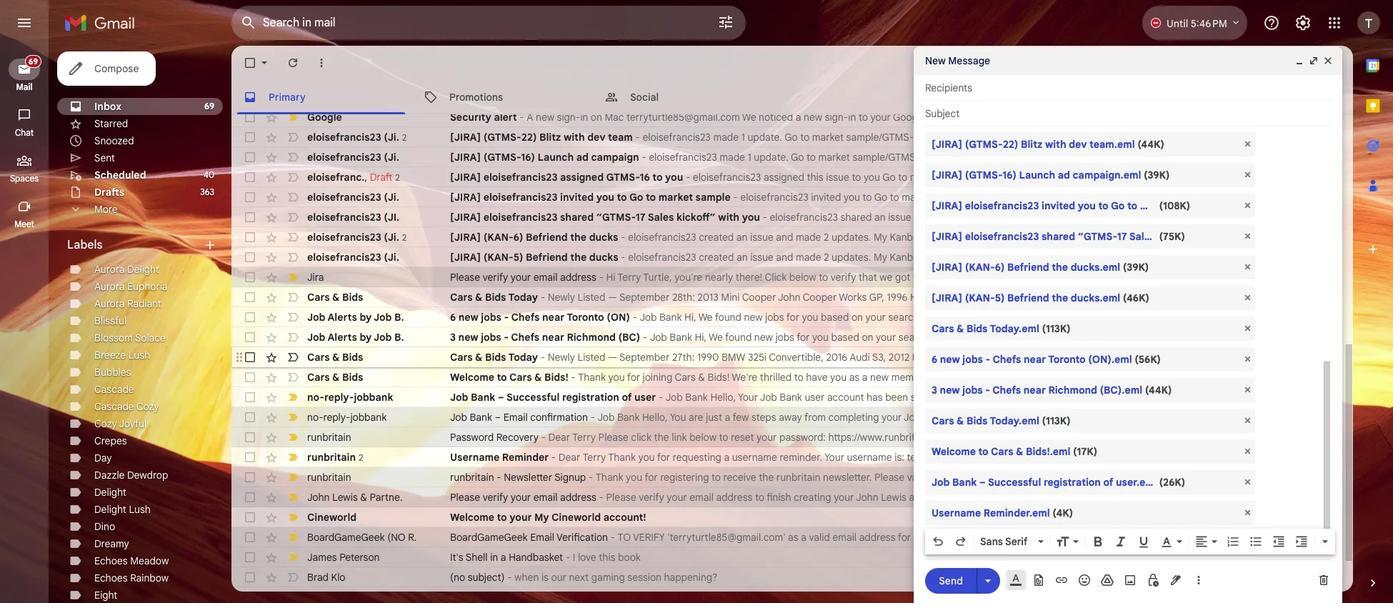 Task type: vqa. For each thing, say whether or not it's contained in the screenshot.


Task type: locate. For each thing, give the bounding box(es) containing it.
time down big
[[1267, 331, 1287, 344]]

jobs inside attachment: 6 new jobs - chefs near toronto (on).eml. press enter to view the attachment and delete to remove it element
[[963, 353, 983, 366]]

[jira] for [jira] (gtms-16) launch ad campaign.eml (39k)
[[932, 169, 963, 181]]

eloisefrancis23 (ji. 2 for [jira] (kan-6) befriend the ducks - eloisefrancis23 created an issue and made 2 updates. my kanban project/kan-6 befriend the ducks ‌ ‌ ‌ ‌ ‌ ‌ ‌ ‌ ‌ ‌ ‌ ‌ ‌ ‌ ‌ ‌ ‌ ‌ ‌ ‌ ‌ ‌ ‌ ‌ ‌ ‌ ‌ ‌ ‌ ‌ ‌ ‌ ‌ ‌ ‌ ‌ ‌ ‌ ‌ ‌ ‌ ‌ ‌ ‌ ‌ ‌ ‌ ‌ ‌ ‌ ‌ ‌ ‌
[[307, 230, 407, 243]]

- inside attachment: 6 new jobs - chefs near toronto (on).eml. press enter to view the attachment and delete to remove it element
[[986, 353, 990, 366]]

1 no-reply-jobbank from the top
[[307, 391, 393, 404]]

no- for job bank –  email confirmation - job bank hello, you are just a few steps away from completing your job bank user account registration. you must provide the following confirmation code . your confirmation cod
[[307, 411, 323, 424]]

toronto inside row
[[567, 311, 604, 324]]

0 vertical spatial listed
[[578, 291, 605, 304]]

kickoff" inside dialog
[[1158, 230, 1197, 243]]

based down works
[[821, 311, 849, 324]]

sample/gtms- down security alert - a new sign-in on mac terryturtle85@gmail.com we noticed a new sign-in to your google account on a mac device. if this was you, you don't need to do anything. if not, we'll help you secure yo
[[846, 131, 914, 144]]

away!
[[1193, 271, 1219, 284]]

tab list containing primary
[[231, 80, 1353, 114]]

0 vertical spatial successful
[[507, 391, 560, 404]]

confirmation up recovery
[[530, 411, 588, 424]]

5) inside dialog
[[995, 292, 1005, 304]]

0 vertical spatial my
[[874, 231, 887, 244]]

kickoff" down (108k)
[[1158, 230, 1197, 243]]

alerts for 6 new jobs - chefs near toronto (on) - job bank hi, we found new jobs for you based on your search criteria. chef 1672251 ontario ltd toronto, on $28.50 hourly full time chef big city gourmet catering r
[[328, 311, 357, 324]]

some
[[1063, 371, 1088, 384]]

on
[[591, 111, 602, 124], [969, 111, 980, 124], [1159, 211, 1171, 224], [852, 311, 863, 324], [862, 331, 873, 344], [1377, 371, 1389, 384], [1128, 531, 1140, 544]]

3 inside row
[[450, 331, 456, 344]]

1 eloisefrancis23 (ji. from the top
[[307, 151, 399, 164]]

invited inside attachment: [jira] eloisefrancis23 invited you to go to market sample.eml. press enter to view the attachment and delete to remove it element
[[1042, 199, 1075, 212]]

1 horizontal spatial cineworld
[[552, 511, 601, 524]]

0 vertical spatial based
[[821, 311, 849, 324]]

reply- for job bank –  email confirmation - job bank hello, you are just a few steps away from completing your job bank user account registration. you must provide the following confirmation code . your confirmation cod
[[323, 411, 350, 424]]

0 vertical spatial job alerts by job b.
[[307, 311, 404, 324]]

an for 5
[[737, 251, 748, 264]]

1 vertical spatial my
[[874, 251, 887, 264]]

2 b. from the top
[[394, 331, 404, 344]]

'terryturtle85@gmail.com'
[[667, 531, 786, 544]]

job bank –  email confirmation - job bank hello, you are just a few steps away from completing your job bank user account registration. you must provide the following confirmation code . your confirmation cod
[[450, 411, 1393, 424]]

row containing google
[[231, 107, 1393, 127]]

row containing eloisefrancis23 (ji.
[[231, 207, 1393, 227]]

1 vertical spatial as
[[788, 531, 798, 544]]

1 vertical spatial 3
[[932, 384, 937, 397]]

10 cell from the top
[[1290, 290, 1342, 304]]

and down one
[[1378, 211, 1393, 224]]

delight for delight lush
[[94, 503, 126, 516]]

row containing eloisefranc.
[[231, 167, 1342, 187]]

0 vertical spatial as
[[849, 371, 860, 384]]

0 vertical spatial kanban
[[890, 231, 924, 244]]

click right there!
[[765, 271, 787, 284]]

[jira] for [jira] eloisefrancis23 invited you to go to market sample - eloisefrancis23 invited you to go to market sample join the project use jira work management to... collaborate, align, and deliver work, all in one
[[450, 191, 481, 204]]

1 project/kan- from the top
[[927, 231, 987, 244]]

22) inside row
[[521, 131, 537, 144]]

search for delhi
[[899, 331, 930, 344]]

1 vertical spatial 26
[[1320, 392, 1330, 402]]

2 today from the top
[[508, 351, 538, 364]]

0 horizontal spatial few
[[733, 411, 749, 424]]

1 horizontal spatial username
[[932, 507, 981, 519]]

1 vertical spatial jobbank
[[350, 411, 387, 424]]

1 listed from the top
[[578, 291, 605, 304]]

sep for dear terry thank you for requesting a username reminder. your username is: terryturtle85@gmail.com and you have the following roles associated with this username if you have not req
[[1302, 452, 1318, 462]]

lewis
[[332, 491, 358, 504], [881, 491, 907, 504], [976, 491, 1001, 504]]

breeze lush link
[[94, 349, 150, 362]]

of up garden
[[1103, 476, 1114, 489]]

(44k) down (56k)
[[1145, 384, 1172, 397]]

2 horizontal spatial boardgamegeek
[[931, 531, 1009, 544]]

cell for job bank hi, we found new jobs for you based on your search criteria. chef delhi fusion indian cuisine vancouver, bc $27.50 hourly full time sous-chef marriott inte
[[1290, 330, 1342, 344]]

2 vertical spatial my
[[534, 511, 549, 524]]

cascade
[[94, 383, 134, 396], [94, 400, 134, 413]]

cell for eloisefrancis23 created an issue and made 2 updates. my kanban project/kan-6 befriend the ducks ‌ ‌ ‌ ‌ ‌ ‌ ‌ ‌ ‌ ‌ ‌ ‌ ‌ ‌ ‌ ‌ ‌ ‌ ‌ ‌ ‌ ‌ ‌ ‌ ‌ ‌ ‌ ‌ ‌ ‌ ‌ ‌ ‌ ‌ ‌ ‌ ‌ ‌ ‌ ‌ ‌ ‌ ‌ ‌ ‌ ‌ ‌ ‌ ‌ ‌ ‌ ‌ ‌
[[1290, 230, 1342, 244]]

convertible, up thrilled at the right bottom
[[769, 351, 824, 364]]

newly
[[548, 291, 575, 304], [548, 351, 575, 364]]

main content
[[231, 46, 1393, 603]]

2 bids! from the left
[[708, 371, 730, 384]]

befriend for [jira] (kan-5) befriend the ducks.eml (46k)
[[1007, 292, 1049, 304]]

social tab
[[593, 80, 773, 114]]

near for (on).eml
[[1024, 353, 1046, 366]]

1 horizontal spatial porsche
[[1175, 291, 1212, 304]]

your right .
[[1299, 411, 1319, 424]]

1 vertical spatial cascade
[[94, 400, 134, 413]]

3 aurora from the top
[[94, 297, 125, 310]]

if down below
[[1021, 391, 1027, 404]]

terryturtle85@gmail.com up validate
[[907, 451, 1020, 464]]

blitz inside dialog
[[1021, 138, 1043, 151]]

chefs
[[511, 311, 540, 324], [511, 331, 540, 344], [993, 353, 1021, 366], [993, 384, 1021, 397]]

2 welcome from the top
[[450, 511, 494, 524]]

24 row from the top
[[231, 567, 1342, 587]]

ducks.eml
[[1071, 261, 1120, 274], [1071, 292, 1120, 304]]

echoes
[[94, 554, 128, 567], [94, 572, 128, 584]]

toronto for (on)
[[567, 311, 604, 324]]

older image
[[1233, 56, 1247, 70]]

2 aurora from the top
[[94, 280, 125, 293]]

2 cascade from the top
[[94, 400, 134, 413]]

"gtms- inside row
[[596, 211, 636, 224]]

1 created from the top
[[699, 231, 734, 244]]

2 cars & bids from the top
[[307, 351, 363, 364]]

confirmation left cod
[[1321, 411, 1379, 424]]

1 newly from the top
[[548, 291, 575, 304]]

we for job bank hi, we found new jobs for you based on your search criteria. chef delhi fusion indian cuisine vancouver, bc $27.50 hourly full time sous-chef marriott inte
[[709, 331, 723, 344]]

echoes for echoes meadow
[[94, 554, 128, 567]]

0 horizontal spatial 6
[[450, 311, 456, 324]]

1 cascade from the top
[[94, 383, 134, 396]]

0 horizontal spatial terryturtle85@gmail.com
[[627, 111, 740, 124]]

team up 'gtms-'
[[608, 131, 633, 144]]

0 vertical spatial your
[[738, 391, 758, 404]]

you down "[jira] (kan-5) befriend the ducks - eloisefrancis23 created an issue and made 2 updates. my kanban project/kan-5 befriend the ducks ‌ ‌ ‌ ‌ ‌ ‌ ‌ ‌ ‌ ‌ ‌ ‌ ‌ ‌ ‌ ‌ ‌ ‌ ‌ ‌ ‌ ‌ ‌ ‌ ‌ ‌ ‌ ‌ ‌ ‌ ‌ ‌ ‌ ‌ ‌ ‌ ‌ ‌ ‌ ‌ ‌ ‌ ‌ ‌ ‌ ‌ ‌ ‌ ‌ ‌ ‌ ‌ ‌"
[[802, 311, 818, 324]]

1 job alerts by job b. from the top
[[307, 311, 404, 324]]

25 for https://www.runbritai
[[1321, 472, 1330, 482]]

next
[[569, 571, 589, 584]]

1 vertical spatial 16)
[[1003, 169, 1017, 181]]

[jira] for [jira] (kan-6) befriend the ducks - eloisefrancis23 created an issue and made 2 updates. my kanban project/kan-6 befriend the ducks ‌ ‌ ‌ ‌ ‌ ‌ ‌ ‌ ‌ ‌ ‌ ‌ ‌ ‌ ‌ ‌ ‌ ‌ ‌ ‌ ‌ ‌ ‌ ‌ ‌ ‌ ‌ ‌ ‌ ‌ ‌ ‌ ‌ ‌ ‌ ‌ ‌ ‌ ‌ ‌ ‌ ‌ ‌ ‌ ‌ ‌ ‌ ‌ ‌ ‌ ‌ ‌ ‌
[[450, 231, 481, 244]]

"gtms- for you.eml
[[1078, 230, 1117, 243]]

welcome for welcome to your my cineworld account!
[[450, 511, 494, 524]]

bulleted list ‪(⌘⇧8)‬ image
[[1249, 534, 1263, 549]]

audi left s4,
[[1310, 291, 1330, 304]]

toolbar
[[1223, 350, 1338, 364]]

1 horizontal spatial 5)
[[995, 292, 1005, 304]]

aurora up blissful link
[[94, 297, 125, 310]]

1 welcome from the top
[[450, 371, 494, 384]]

2 cell from the top
[[1290, 130, 1342, 144]]

username up newsletter.
[[847, 451, 892, 464]]

and up "[jira] (kan-5) befriend the ducks - eloisefrancis23 created an issue and made 2 updates. my kanban project/kan-5 befriend the ducks ‌ ‌ ‌ ‌ ‌ ‌ ‌ ‌ ‌ ‌ ‌ ‌ ‌ ‌ ‌ ‌ ‌ ‌ ‌ ‌ ‌ ‌ ‌ ‌ ‌ ‌ ‌ ‌ ‌ ‌ ‌ ‌ ‌ ‌ ‌ ‌ ‌ ‌ ‌ ‌ ‌ ‌ ‌ ‌ ‌ ‌ ‌ ‌ ‌ ‌ ‌ ‌ ‌"
[[776, 231, 793, 244]]

go up [jira] eloisefrancis23 invited you to go to market sample - eloisefrancis23 invited you to go to market sample join the project use jira work management to... collaborate, align, and deliver work, all in one
[[883, 171, 896, 184]]

created for eloisefrancis23 created an issue and made 2 updates. my kanban project/kan-6 befriend the ducks ‌ ‌ ‌ ‌ ‌ ‌ ‌ ‌ ‌ ‌ ‌ ‌ ‌ ‌ ‌ ‌ ‌ ‌ ‌ ‌ ‌ ‌ ‌ ‌ ‌ ‌ ‌ ‌ ‌ ‌ ‌ ‌ ‌ ‌ ‌ ‌ ‌ ‌ ‌ ‌ ‌ ‌ ‌ ‌ ‌ ‌ ‌ ‌ ‌ ‌ ‌ ‌ ‌
[[699, 231, 734, 244]]

1 vertical spatial email
[[530, 531, 554, 544]]

2 sign- from the left
[[825, 111, 848, 124]]

0 horizontal spatial ,
[[365, 170, 367, 183]]

(gtms- for [jira] (gtms-22) blitz with dev team.eml (44k)
[[965, 138, 1003, 151]]

1 vertical spatial 13
[[1323, 572, 1330, 582]]

welcome inside welcome to your my cineworld account! link
[[450, 511, 494, 524]]

2 horizontal spatial dev
[[1069, 138, 1087, 151]]

1 kanban from the top
[[890, 231, 924, 244]]

and for eloisefrancis23 created an issue and made 2 updates. my kanban project/kan-5 befriend the ducks ‌ ‌ ‌ ‌ ‌ ‌ ‌ ‌ ‌ ‌ ‌ ‌ ‌ ‌ ‌ ‌ ‌ ‌ ‌ ‌ ‌ ‌ ‌ ‌ ‌ ‌ ‌ ‌ ‌ ‌ ‌ ‌ ‌ ‌ ‌ ‌ ‌ ‌ ‌ ‌ ‌ ‌ ‌ ‌ ‌ ‌ ‌ ‌ ‌ ‌ ‌ ‌ ‌
[[776, 251, 793, 264]]

go
[[785, 131, 798, 144], [791, 151, 804, 164], [883, 171, 896, 184], [629, 191, 643, 204], [874, 191, 888, 204], [1111, 199, 1125, 212]]

3 for 3 new jobs - chefs near richmond (bc).eml
[[932, 384, 937, 397]]

chef left delhi in the right of the page
[[969, 331, 991, 344]]

cooper
[[742, 291, 776, 304], [803, 291, 837, 304]]

None checkbox
[[243, 56, 257, 70], [243, 110, 257, 124], [243, 150, 257, 164], [243, 190, 257, 204], [243, 230, 257, 244], [243, 330, 257, 344], [243, 430, 257, 444], [243, 470, 257, 484], [243, 570, 257, 584], [243, 56, 257, 70], [243, 110, 257, 124], [243, 150, 257, 164], [243, 190, 257, 204], [243, 230, 257, 244], [243, 330, 257, 344], [243, 430, 257, 444], [243, 470, 257, 484], [243, 570, 257, 584]]

account up completing
[[827, 391, 864, 404]]

26 down carare
[[1320, 392, 1330, 402]]

jobs inside attachment: 3 new jobs - chefs near richmond (bc).eml. press enter to view the attachment and delete to remove it 'element'
[[963, 384, 983, 397]]

cooper left works
[[803, 291, 837, 304]]

near inside 'element'
[[1024, 384, 1046, 397]]

Search in mail search field
[[231, 6, 746, 40]]

compose button
[[57, 51, 156, 86]]

1 horizontal spatial you,
[[1354, 391, 1373, 404]]

hi, for job bank hi, we found new jobs for you based on your search criteria. chef delhi fusion indian cuisine vancouver, bc $27.50 hourly full time sous-chef marriott inte
[[695, 331, 707, 344]]

2 google from the left
[[893, 111, 926, 124]]

2 no-reply-jobbank from the top
[[307, 411, 387, 424]]

successful inside row
[[507, 391, 560, 404]]

1 updates. from the top
[[832, 231, 871, 244]]

nearly
[[705, 271, 733, 284]]

email
[[534, 271, 558, 284], [954, 271, 978, 284], [968, 471, 992, 484], [534, 491, 558, 504], [690, 491, 714, 504], [833, 531, 857, 544]]

1 vertical spatial verify
[[633, 531, 665, 544]]

5 (ji. from the top
[[384, 251, 399, 264]]

4 cell from the top
[[1290, 170, 1342, 184]]

welcome up password
[[450, 371, 494, 384]]

compose
[[94, 62, 139, 75]]

kanban
[[890, 231, 924, 244], [890, 251, 924, 264]]

1 bids! from the left
[[544, 371, 569, 384]]

17 down 'gtms-'
[[636, 211, 646, 224]]

userid
[[1011, 531, 1039, 544]]

updates. up "[jira] (kan-5) befriend the ducks - eloisefrancis23 created an issue and made 2 updates. my kanban project/kan-5 befriend the ducks ‌ ‌ ‌ ‌ ‌ ‌ ‌ ‌ ‌ ‌ ‌ ‌ ‌ ‌ ‌ ‌ ‌ ‌ ‌ ‌ ‌ ‌ ‌ ‌ ‌ ‌ ‌ ‌ ‌ ‌ ‌ ‌ ‌ ‌ ‌ ‌ ‌ ‌ ‌ ‌ ‌ ‌ ‌ ‌ ‌ ‌ ‌ ‌ ‌ ‌ ‌ ‌ ‌"
[[832, 231, 871, 244]]

3 new jobs - chefs near richmond (bc) - job bank hi, we found new jobs for you based on your search criteria. chef delhi fusion indian cuisine vancouver, bc $27.50 hourly full time sous-chef marriott inte
[[450, 331, 1393, 344]]

0 horizontal spatial boardgamegeek
[[307, 531, 385, 544]]

below up requesting
[[690, 431, 717, 444]]

a
[[527, 111, 533, 124]]

0 vertical spatial click
[[631, 431, 652, 444]]

2 newly from the top
[[548, 351, 575, 364]]

2 vertical spatial an
[[737, 251, 748, 264]]

2 username from the left
[[847, 451, 892, 464]]

full up "mercedes-" at the right bottom of the page
[[1249, 331, 1264, 344]]

regarding
[[1138, 391, 1182, 404]]

[jira] for [jira] (gtms-16) launch ad campaign - eloisefrancis23 made 1 update. go to market sample/gtms-16 launch ad campaign ‌ ‌ ‌ ‌ ‌ ‌ ‌ ‌ ‌ ‌ ‌ ‌ ‌ ‌ ‌ ‌ ‌ ‌ ‌ ‌ ‌ ‌ ‌ ‌ ‌ ‌ ‌ ‌ ‌ ‌ ‌ ‌ ‌ ‌ ‌ ‌ ‌ ‌ ‌ ‌ ‌ ‌ ‌ ‌ ‌ ‌ ‌ ‌ ‌ ‌ ‌ ‌ ‌ ‌ ‌ ‌ ‌ ‌ ‌ ‌ ‌ ‌
[[450, 151, 481, 164]]

1 horizontal spatial 17
[[1117, 230, 1127, 243]]

17
[[636, 211, 646, 224], [1117, 230, 1127, 243]]

0 vertical spatial september
[[619, 291, 670, 304]]

on left t
[[1377, 371, 1389, 384]]

5)
[[514, 251, 523, 264], [995, 292, 1005, 304]]

0 horizontal spatial full
[[1207, 311, 1222, 324]]

6 inside attachment: 6 new jobs - chefs near toronto (on).eml. press enter to view the attachment and delete to remove it element
[[932, 353, 938, 366]]

16) inside attachment: [jira] (gtms-16) launch ad campaign.eml. press enter to view the attachment and delete to remove it element
[[1003, 169, 1017, 181]]

lewis left partne.
[[332, 491, 358, 504]]

2 updates. from the top
[[832, 251, 871, 264]]

1 click from the left
[[765, 271, 787, 284]]

audi
[[1310, 291, 1330, 304], [850, 351, 870, 364]]

today for newly listed — september 28th: 2013 mini cooper john cooper works gp, 1996 honda acty street 4wd, 2014 porsche cayenne gts, 2013 porsche panamera gts, 2015 audi s4, 2003 bmw
[[508, 291, 538, 304]]

porsche down away!
[[1175, 291, 1212, 304]]

hello,
[[710, 391, 736, 404], [642, 411, 668, 424], [1330, 491, 1356, 504]]

attachment: 3 new jobs - chefs near richmond (bc).eml. press enter to view the attachment and delete to remove it element
[[925, 378, 1255, 402]]

a left valid
[[801, 531, 807, 544]]

2 — from the top
[[608, 351, 617, 364]]

cars & bids today - newly listed — september 27th: 1990 bmw 325i convertible, 2016 audi s3, 2012 bmw 650i convertible, 2022 mazda mx-5 miata rf grand touring, 1988 mercedes-benz 300sel , 2002 la
[[450, 351, 1393, 364]]

assigned left 'gtms-'
[[560, 171, 604, 184]]

cozy
[[136, 400, 159, 413], [94, 417, 117, 430]]

2 listed from the top
[[578, 351, 605, 364]]

registration inside row
[[562, 391, 619, 404]]

5 row from the top
[[231, 187, 1393, 207]]

4wd,
[[995, 291, 1020, 304]]

1 porsche from the left
[[1046, 291, 1083, 304]]

help up regarding on the right bottom of the page
[[1152, 371, 1172, 384]]

toronto inside dialog
[[1048, 353, 1086, 366]]

on right account at the top right
[[969, 111, 980, 124]]

5 left miata
[[1096, 351, 1101, 364]]

gaming
[[591, 571, 625, 584]]

kanban up the got
[[890, 251, 924, 264]]

your up newsletter.
[[824, 451, 845, 464]]

navigation
[[0, 46, 50, 603]]

0 horizontal spatial invited
[[560, 191, 594, 204]]

account.
[[909, 491, 949, 504]]

r
[[1393, 311, 1393, 324]]

listed for newly listed — september 27th: 1990 bmw 325i convertible, 2016 audi s3, 2012 bmw 650i convertible, 2022 mazda mx-5 miata rf grand touring, 1988 mercedes-benz 300sel , 2002 la
[[578, 351, 605, 364]]

shared inside dialog
[[1042, 230, 1075, 243]]

6) inside row
[[514, 231, 523, 244]]

cod
[[1381, 411, 1393, 424]]

kickoff" inside row
[[677, 211, 716, 224]]

(gtms- for [jira] (gtms-16) launch ad campaign - eloisefrancis23 made 1 update. go to market sample/gtms-16 launch ad campaign ‌ ‌ ‌ ‌ ‌ ‌ ‌ ‌ ‌ ‌ ‌ ‌ ‌ ‌ ‌ ‌ ‌ ‌ ‌ ‌ ‌ ‌ ‌ ‌ ‌ ‌ ‌ ‌ ‌ ‌ ‌ ‌ ‌ ‌ ‌ ‌ ‌ ‌ ‌ ‌ ‌ ‌ ‌ ‌ ‌ ‌ ‌ ‌ ‌ ‌ ‌ ‌ ‌ ‌ ‌ ‌ ‌ ‌ ‌ ‌ ‌ ‌
[[484, 151, 521, 164]]

launch inside dialog
[[1019, 169, 1055, 181]]

22) inside dialog
[[1003, 138, 1018, 151]]

0 vertical spatial and
[[1274, 191, 1291, 204]]

0 vertical spatial 26
[[1320, 372, 1330, 382]]

row containing cineworld
[[231, 507, 1342, 527]]

insert link ‪(⌘k)‬ image
[[1055, 573, 1069, 587]]

(gtms- for [jira] (gtms-22) blitz with dev team - eloisefrancis23 made 1 update. go to market sample/gtms-22 blitz with dev team ‌ ‌ ‌ ‌ ‌ ‌ ‌ ‌ ‌ ‌ ‌ ‌ ‌ ‌ ‌ ‌ ‌ ‌ ‌ ‌ ‌ ‌ ‌ ‌ ‌ ‌ ‌ ‌ ‌ ‌ ‌ ‌ ‌ ‌ ‌ ‌ ‌ ‌ ‌ ‌ ‌ ‌ ‌ ‌ ‌ ‌ ‌ ‌ ‌ ‌ ‌ ‌ ‌ ‌ ‌ ‌ ‌ ‌ ‌ ‌ ‌
[[484, 131, 521, 144]]

21 row from the top
[[231, 507, 1342, 527]]

bmw up we're
[[722, 351, 745, 364]]

you
[[1117, 111, 1133, 124], [1332, 111, 1348, 124], [665, 171, 683, 184], [864, 171, 880, 184], [596, 191, 614, 204], [844, 191, 860, 204], [1078, 199, 1096, 212], [742, 211, 760, 224], [936, 211, 952, 224], [802, 311, 818, 324], [812, 331, 829, 344], [608, 371, 625, 384], [830, 371, 847, 384], [1174, 371, 1191, 384], [1358, 371, 1375, 384], [1029, 391, 1046, 404], [1233, 391, 1249, 404], [638, 451, 655, 464], [1043, 451, 1060, 464], [1321, 451, 1337, 464], [626, 471, 642, 484]]

2 cineworld from the left
[[552, 511, 601, 524]]

can
[[1252, 391, 1269, 404]]

username for username reminder
[[450, 451, 500, 464]]

1 eloisefrancis23 (ji. 2 from the top
[[307, 130, 407, 143]]

successful inside dialog
[[988, 476, 1041, 489]]

(kan- inside attachment: [jira] (kan-5) befriend the ducks.eml. press enter to view the attachment and delete to remove it element
[[965, 292, 995, 304]]

— for 27th:
[[608, 351, 617, 364]]

go inside dialog
[[1111, 199, 1125, 212]]

mail heading
[[0, 81, 49, 93]]

one
[[1377, 191, 1393, 204]]

0 horizontal spatial blitz
[[539, 131, 561, 144]]

0 vertical spatial "gtms-
[[596, 211, 636, 224]]

0 horizontal spatial are
[[689, 411, 703, 424]]

blossom solace
[[94, 332, 166, 344]]

0 vertical spatial ,
[[365, 170, 367, 183]]

ducks up "better"
[[1054, 251, 1081, 264]]

invited for [jira] eloisefrancis23 invited you to go to market sample - eloisefrancis23 invited you to go to market sample join the project use jira work management to... collaborate, align, and deliver work, all in one
[[560, 191, 594, 204]]

, left the 2002
[[1351, 351, 1354, 364]]

0 vertical spatial few
[[1146, 271, 1163, 284]]

(39k) inside attachment: [jira] (kan-6) befriend the ducks.eml. press enter to view the attachment and delete to remove it element
[[1123, 261, 1149, 274]]

update.
[[748, 131, 782, 144], [754, 151, 789, 164]]

1 horizontal spatial are
[[1046, 371, 1061, 384]]

2 no- from the top
[[307, 411, 323, 424]]

primary tab
[[231, 80, 411, 114]]

2 2013 from the left
[[1151, 291, 1172, 304]]

attachment: [jira] (kan-6) befriend the ducks.eml. press enter to view the attachment and delete to remove it element
[[925, 255, 1255, 279]]

chefs inside 'element'
[[993, 384, 1021, 397]]

sep 26 for job
[[1302, 392, 1330, 402]]

1 vertical spatial eloisefrancis23 (ji.
[[307, 191, 399, 204]]

cozy up crepes at the left bottom of page
[[94, 417, 117, 430]]

1 vertical spatial cozy
[[94, 417, 117, 430]]

registered.
[[969, 391, 1018, 404]]

b.
[[394, 311, 404, 324], [394, 331, 404, 344]]

11 cell from the top
[[1290, 310, 1342, 324]]

0 vertical spatial 5)
[[514, 251, 523, 264]]

chefs for 6 new jobs - chefs near toronto (on).eml
[[993, 353, 1021, 366]]

lewis down runbritain - newsletter signup - thank you for registering to receive the runbritain newsletter. please validate your email address by clicking the following link to complete your registration: https://www.runbritai
[[881, 491, 907, 504]]

email up it's shell in a handbasket - i love this book
[[530, 531, 554, 544]]

0 vertical spatial eloisefrancis23 (ji. 2
[[307, 130, 407, 143]]

browser.
[[1301, 531, 1340, 544]]

finish
[[767, 491, 791, 504]]

2 vertical spatial hello,
[[1330, 491, 1356, 504]]

have
[[806, 371, 828, 384], [1048, 391, 1070, 404], [1062, 451, 1084, 464], [1340, 451, 1362, 464]]

(kan- for [jira] (kan-6) befriend the ducks - eloisefrancis23 created an issue and made 2 updates. my kanban project/kan-6 befriend the ducks ‌ ‌ ‌ ‌ ‌ ‌ ‌ ‌ ‌ ‌ ‌ ‌ ‌ ‌ ‌ ‌ ‌ ‌ ‌ ‌ ‌ ‌ ‌ ‌ ‌ ‌ ‌ ‌ ‌ ‌ ‌ ‌ ‌ ‌ ‌ ‌ ‌ ‌ ‌ ‌ ‌ ‌ ‌ ‌ ‌ ‌ ‌ ‌ ‌ ‌ ‌ ‌ ‌
[[484, 231, 514, 244]]

1 b. from the top
[[394, 311, 404, 324]]

1 september from the top
[[619, 291, 670, 304]]

None checkbox
[[243, 130, 257, 144], [243, 170, 257, 184], [243, 210, 257, 224], [243, 250, 257, 264], [243, 270, 257, 284], [243, 290, 257, 304], [243, 310, 257, 324], [243, 350, 257, 364], [243, 370, 257, 384], [243, 390, 257, 404], [243, 410, 257, 424], [243, 450, 257, 464], [243, 490, 257, 504], [243, 510, 257, 524], [243, 530, 257, 544], [243, 550, 257, 564], [243, 590, 257, 603], [243, 130, 257, 144], [243, 170, 257, 184], [243, 210, 257, 224], [243, 250, 257, 264], [243, 270, 257, 284], [243, 290, 257, 304], [243, 310, 257, 324], [243, 350, 257, 364], [243, 370, 257, 384], [243, 390, 257, 404], [243, 410, 257, 424], [243, 450, 257, 464], [243, 490, 257, 504], [243, 510, 257, 524], [243, 530, 257, 544], [243, 550, 257, 564], [243, 590, 257, 603]]

and right the align,
[[1274, 191, 1291, 204]]

0 vertical spatial criteria.
[[922, 311, 956, 324]]

project/kan- for 5
[[927, 251, 987, 264]]

1 vertical spatial is
[[542, 571, 549, 584]]

dev for [jira] (gtms-22) blitz with dev team.eml
[[1069, 138, 1087, 151]]

thank down carare
[[1324, 391, 1351, 404]]

of for job bank – successful registration of user.eml
[[1103, 476, 1114, 489]]

, left draft
[[365, 170, 367, 183]]

near for (bc).eml
[[1024, 384, 1046, 397]]

1 horizontal spatial of
[[932, 371, 941, 384]]

1 vertical spatial you,
[[1354, 391, 1373, 404]]

this up registration:
[[1246, 451, 1262, 464]]

1 vertical spatial job alerts by job b.
[[307, 331, 404, 344]]

quick
[[1091, 371, 1115, 384]]

1 vertical spatial b.
[[394, 331, 404, 344]]

redo ‪(⌘y)‬ image
[[954, 534, 968, 549]]

joyful
[[119, 417, 147, 430]]

— up (on)
[[608, 291, 617, 304]]

2 cooper from the left
[[803, 291, 837, 304]]

0 vertical spatial full
[[1207, 311, 1222, 324]]

1 horizontal spatial click
[[1290, 271, 1312, 284]]

bold ‪(⌘b)‬ image
[[1091, 534, 1105, 549]]

your
[[738, 391, 758, 404], [1299, 411, 1319, 424], [824, 451, 845, 464]]

for
[[1363, 211, 1376, 224], [981, 271, 994, 284], [787, 311, 800, 324], [797, 331, 810, 344], [627, 371, 640, 384], [657, 451, 670, 464], [645, 471, 658, 484], [898, 531, 911, 544]]

aurora for aurora delight
[[94, 263, 125, 276]]

2 horizontal spatial shared
[[1042, 230, 1075, 243]]

6 cell from the top
[[1290, 210, 1342, 224]]

0 horizontal spatial of
[[622, 391, 632, 404]]

ad
[[576, 151, 589, 164], [968, 151, 980, 164], [1058, 169, 1070, 181], [1060, 171, 1071, 184]]

2 inside runbritain 2
[[359, 452, 363, 463]]

time down the panamera
[[1225, 311, 1245, 324]]

2 sep 13 from the top
[[1305, 572, 1330, 582]]

1 vertical spatial are
[[689, 411, 703, 424]]

dreamy
[[94, 537, 129, 550]]

27th:
[[672, 351, 695, 364]]

tab list inside main content
[[231, 80, 1353, 114]]

6 for 6 new jobs - chefs near toronto (on)
[[450, 311, 456, 324]]

username inside dialog
[[932, 507, 981, 519]]

bids for cars & bids today - newly listed — september 27th: 1990 bmw 325i convertible, 2016 audi s3, 2012 bmw 650i convertible, 2022 mazda mx-5 miata rf grand touring, 1988 mercedes-benz 300sel , 2002 la
[[342, 351, 363, 364]]

dev inside dialog
[[1069, 138, 1087, 151]]

bmw down tha
[[1376, 291, 1393, 304]]

b. for 6
[[394, 311, 404, 324]]

attachment: welcome to cars & bids!.eml. press enter to view the attachment and delete to remove it element
[[925, 439, 1255, 464]]

questions
[[1091, 391, 1136, 404]]

main menu image
[[16, 14, 33, 31]]

bids for cars & bids today - newly listed — september 28th: 2013 mini cooper john cooper works gp, 1996 honda acty street 4wd, 2014 porsche cayenne gts, 2013 porsche panamera gts, 2015 audi s4, 2003 bmw
[[342, 291, 363, 304]]

cell
[[1290, 110, 1342, 124], [1290, 130, 1342, 144], [1290, 150, 1342, 164], [1290, 170, 1342, 184], [1290, 190, 1342, 204], [1290, 210, 1342, 224], [1290, 230, 1342, 244], [1290, 250, 1342, 264], [1290, 270, 1342, 284], [1290, 290, 1342, 304], [1290, 310, 1342, 324], [1290, 330, 1342, 344], [1290, 590, 1342, 603]]

no-reply-jobbank for job bank –  email confirmation
[[307, 411, 387, 424]]

dialog
[[914, 0, 1343, 603]]

you left joining at the bottom left of the page
[[608, 371, 625, 384]]

chefs for 3 new jobs - chefs near richmond (bc)
[[511, 331, 540, 344]]

2 september from the top
[[619, 351, 670, 364]]

1 convertible, from the left
[[769, 351, 824, 364]]

you up https://www.runbritai
[[1321, 451, 1337, 464]]

1 horizontal spatial link
[[1144, 471, 1160, 484]]

(39k) inside attachment: [jira] (gtms-16) launch ad campaign.eml. press enter to view the attachment and delete to remove it element
[[1144, 169, 1170, 181]]

1 vertical spatial criteria.
[[932, 331, 967, 344]]

hourly
[[1176, 311, 1204, 324], [1218, 331, 1246, 344]]

cell for eloisefrancis23 created an issue and made 2 updates. my kanban project/kan-5 befriend the ducks ‌ ‌ ‌ ‌ ‌ ‌ ‌ ‌ ‌ ‌ ‌ ‌ ‌ ‌ ‌ ‌ ‌ ‌ ‌ ‌ ‌ ‌ ‌ ‌ ‌ ‌ ‌ ‌ ‌ ‌ ‌ ‌ ‌ ‌ ‌ ‌ ‌ ‌ ‌ ‌ ‌ ‌ ‌ ‌ ‌ ‌ ‌ ‌ ‌ ‌ ‌ ‌ ‌
[[1290, 250, 1342, 264]]

1 vertical spatial echoes
[[94, 572, 128, 584]]

0 vertical spatial kickoff"
[[677, 211, 716, 224]]

[jira] for [jira] (kan-5) befriend the ducks.eml (46k)
[[932, 292, 963, 304]]

22) for team.eml
[[1003, 138, 1018, 151]]

1 horizontal spatial convertible,
[[961, 351, 1016, 364]]

bids
[[342, 291, 363, 304], [485, 291, 506, 304], [342, 351, 363, 364], [485, 351, 506, 364], [342, 371, 363, 384]]

september up joining at the bottom left of the page
[[619, 351, 670, 364]]

porsche up ltd
[[1046, 291, 1083, 304]]

1 horizontal spatial bmw
[[912, 351, 936, 364]]

1 cell from the top
[[1290, 110, 1342, 124]]

sep 25 for verify
[[1304, 492, 1330, 502]]

to...
[[1170, 191, 1187, 204]]

2013 left "mini"
[[698, 291, 719, 304]]

2 mac from the left
[[991, 111, 1010, 124]]

row
[[231, 107, 1393, 127], [231, 127, 1342, 147], [231, 147, 1342, 167], [231, 167, 1342, 187], [231, 187, 1393, 207], [231, 207, 1393, 227], [231, 227, 1342, 247], [231, 247, 1342, 267], [231, 267, 1393, 287], [231, 287, 1393, 307], [231, 307, 1393, 327], [231, 327, 1393, 347], [231, 347, 1393, 367], [231, 367, 1393, 387], [231, 387, 1393, 407], [231, 407, 1393, 427], [231, 427, 1393, 447], [231, 447, 1393, 467], [231, 467, 1393, 487], [231, 487, 1393, 507], [231, 507, 1342, 527], [231, 527, 1393, 547], [231, 547, 1342, 567], [231, 567, 1342, 587], [231, 587, 1342, 603]]

(ji. for [jira] (gtms-16) launch ad campaign - eloisefrancis23 made 1 update. go to market sample/gtms-16 launch ad campaign ‌ ‌ ‌ ‌ ‌ ‌ ‌ ‌ ‌ ‌ ‌ ‌ ‌ ‌ ‌ ‌ ‌ ‌ ‌ ‌ ‌ ‌ ‌ ‌ ‌ ‌ ‌ ‌ ‌ ‌ ‌ ‌ ‌ ‌ ‌ ‌ ‌ ‌ ‌ ‌ ‌ ‌ ‌ ‌ ‌ ‌ ‌ ‌ ‌ ‌ ‌ ‌ ‌ ‌ ‌ ‌ ‌ ‌ ‌ ‌ ‌ ‌
[[384, 151, 399, 164]]

sep
[[1302, 372, 1318, 382], [1302, 392, 1318, 402], [1304, 412, 1319, 422], [1304, 432, 1319, 442], [1302, 452, 1318, 462], [1304, 472, 1319, 482], [1304, 492, 1319, 502], [1302, 512, 1318, 522], [1304, 532, 1319, 542], [1305, 552, 1320, 562], [1305, 572, 1320, 582]]

1 horizontal spatial sales
[[954, 211, 979, 224]]

by
[[360, 311, 372, 324], [360, 331, 372, 344], [1033, 471, 1044, 484]]

email up recovery
[[504, 411, 528, 424]]

(44k) down don't
[[1138, 138, 1165, 151]]

it
[[1259, 531, 1265, 544]]

job bank – successful registration of user - job bank hello, your job bank user account has been successfully registered. if you have any questions regarding this email, you can contact us. thank you, job 
[[450, 391, 1393, 404]]

work
[[1083, 191, 1106, 204]]

you, down carare
[[1354, 391, 1373, 404]]

17 inside row
[[636, 211, 646, 224]]

1 vertical spatial listed
[[578, 351, 605, 364]]

bubbles link
[[94, 366, 131, 379]]

just
[[706, 411, 722, 424]]

near for (bc)
[[542, 331, 564, 344]]

kickoff
[[981, 211, 1011, 224]]

(kan- inside attachment: [jira] (kan-6) befriend the ducks.eml. press enter to view the attachment and delete to remove it element
[[965, 261, 995, 274]]

sample
[[696, 191, 731, 204], [936, 191, 969, 204]]

more options image
[[1195, 573, 1203, 587]]

1 vertical spatial your
[[1299, 411, 1319, 424]]

september for 27th:
[[619, 351, 670, 364]]

invited
[[560, 191, 594, 204], [811, 191, 841, 204], [1042, 199, 1075, 212]]

"gtms- down attachment: [jira] eloisefrancis23 invited you to go to market sample.eml. press enter to view the attachment and delete to remove it element
[[1078, 230, 1117, 243]]

jira
[[1064, 191, 1080, 204], [1081, 211, 1098, 224], [1295, 211, 1311, 224], [307, 271, 324, 284], [1017, 271, 1034, 284]]

"gtms- inside attachment: [jira] eloisefrancis23 shared "gtms-17 sales kickoff" with you.eml. press enter to view the attachment and delete to remove it element
[[1078, 230, 1117, 243]]

a up (46k)
[[1138, 271, 1144, 284]]

welcome for welcome to cars & bids! - thank you for joining cars & bids! we're thrilled to have you as a new member of the community. below are some quick links to help you get started. find the perfect carare you on t
[[450, 371, 494, 384]]

support image
[[1263, 14, 1280, 31]]

we're
[[732, 371, 758, 384]]

1 vertical spatial search
[[899, 331, 930, 344]]

1 horizontal spatial hi
[[1222, 271, 1231, 284]]

9 row from the top
[[231, 267, 1393, 287]]

username down reset
[[732, 451, 777, 464]]

1 horizontal spatial turtle,
[[1259, 271, 1287, 284]]

sep 26 for cod
[[1304, 412, 1330, 422]]

project/kan- down [jira] eloisefrancis23 shared "gtms-17 sales kickoff" with you - eloisefrancis23 shared an issue with you sales kickoff view issue get jira notifications on your phone! download the jira cloud app for and
[[927, 231, 987, 244]]

tab list
[[1353, 46, 1393, 552], [231, 80, 1353, 114]]

of inside dialog
[[1103, 476, 1114, 489]]

0 vertical spatial welcome
[[450, 371, 494, 384]]

eloisefrancis23 (ji. 2 for [jira] (gtms-22) blitz with dev team - eloisefrancis23 made 1 update. go to market sample/gtms-22 blitz with dev team ‌ ‌ ‌ ‌ ‌ ‌ ‌ ‌ ‌ ‌ ‌ ‌ ‌ ‌ ‌ ‌ ‌ ‌ ‌ ‌ ‌ ‌ ‌ ‌ ‌ ‌ ‌ ‌ ‌ ‌ ‌ ‌ ‌ ‌ ‌ ‌ ‌ ‌ ‌ ‌ ‌ ‌ ‌ ‌ ‌ ‌ ‌ ‌ ‌ ‌ ‌ ‌ ‌ ‌ ‌ ‌ ‌ ‌ ‌ ‌ ‌
[[307, 130, 407, 143]]

peterson
[[340, 551, 380, 564]]

2 sample from the left
[[936, 191, 969, 204]]

project/kan- up right
[[927, 251, 987, 264]]

sales inside attachment: [jira] eloisefrancis23 shared "gtms-17 sales kickoff" with you.eml. press enter to view the attachment and delete to remove it element
[[1129, 230, 1156, 243]]

sep for job bank hello, you are just a few steps away from completing your job bank user account registration. you must provide the following confirmation code . your confirmation cod
[[1304, 412, 1319, 422]]

1 vertical spatial dear
[[559, 451, 580, 464]]

you
[[670, 411, 686, 424], [1067, 411, 1084, 424]]

(17k) link
[[932, 443, 1103, 460]]

16) for campaign.eml
[[1003, 169, 1017, 181]]

0 vertical spatial lush
[[128, 349, 150, 362]]

2 turtle, from the left
[[1259, 271, 1287, 284]]

was
[[1075, 111, 1093, 124]]

successful up recovery
[[507, 391, 560, 404]]

registration inside attachment: job bank – successful registration of user.eml. press enter to view the attachment and delete to remove it element
[[1044, 476, 1101, 489]]

1 horizontal spatial as
[[849, 371, 860, 384]]

welcome up the shell
[[450, 511, 494, 524]]

17 inside attachment: [jira] eloisefrancis23 shared "gtms-17 sales kickoff" with you.eml. press enter to view the attachment and delete to remove it element
[[1117, 230, 1127, 243]]

1 horizontal spatial cooper
[[803, 291, 837, 304]]

attachment: [jira] eloisefrancis23 shared "gtms-17 sales kickoff" with you.eml. press enter to view the attachment and delete to remove it element
[[925, 224, 1262, 249]]

- inside attachment: 3 new jobs - chefs near richmond (bc).eml. press enter to view the attachment and delete to remove it 'element'
[[985, 384, 990, 397]]

0 horizontal spatial successful
[[507, 391, 560, 404]]

men
[[1214, 491, 1234, 504]]

refresh image
[[286, 56, 300, 70]]

there!
[[736, 271, 763, 284]]

6) inside dialog
[[995, 261, 1005, 274]]

eloisefrancis23 (ji. for [jira] eloisefrancis23 invited you to go to market sample
[[307, 191, 399, 204]]

25 for have
[[1320, 452, 1330, 462]]

0 horizontal spatial bids!
[[544, 371, 569, 384]]

2 created from the top
[[699, 251, 734, 264]]

cineworld up verification on the left bottom of the page
[[552, 511, 601, 524]]

hi
[[606, 271, 615, 284], [1222, 271, 1231, 284]]

echoes meadow link
[[94, 554, 169, 567]]

requesting
[[673, 451, 721, 464]]

3 inside 'element'
[[932, 384, 937, 397]]

26
[[1320, 372, 1330, 382], [1320, 392, 1330, 402], [1321, 412, 1330, 422]]

2 alerts from the top
[[328, 331, 357, 344]]

inbox link
[[94, 100, 121, 113]]

cooper down there!
[[742, 291, 776, 304]]

cell for eloisefrancis23 shared an issue with you sales kickoff view issue get jira notifications on your phone! download the jira cloud app for and
[[1290, 210, 1342, 224]]

dazzle dewdrop
[[94, 469, 168, 482]]

5) inside row
[[514, 251, 523, 264]]

please verify your email address - hi terry turtle, you're nearly there! click below to verify that we got the right email for you. jira better collaboration is a few clicks away! hi terry turtle, click below to verify tha
[[450, 271, 1393, 284]]

toggle confidential mode image
[[1146, 573, 1160, 587]]

13 row from the top
[[231, 347, 1393, 367]]

1 vertical spatial terryturtle85@gmail.com
[[907, 451, 1020, 464]]

successful
[[507, 391, 560, 404], [988, 476, 1041, 489]]

security alert - a new sign-in on mac terryturtle85@gmail.com we noticed a new sign-in to your google account on a mac device. if this was you, you don't need to do anything. if not, we'll help you secure yo
[[450, 111, 1393, 124]]

ducks up (on)
[[589, 251, 618, 264]]

criteria. down the acty on the right of page
[[922, 311, 956, 324]]

runbritain up john lewis & partne.
[[307, 450, 356, 463]]

2 project/kan- from the top
[[927, 251, 987, 264]]

16) inside row
[[521, 151, 535, 164]]

toolbar inside row
[[1223, 350, 1338, 364]]

1 confirmation from the left
[[530, 411, 588, 424]]

password
[[450, 431, 494, 444]]

mac
[[605, 111, 624, 124], [991, 111, 1010, 124]]

jobs for 6 new jobs - chefs near toronto (on)
[[481, 311, 501, 324]]

discard draft ‪(⌘⇧d)‬ image
[[1317, 573, 1331, 587]]

blitz down account at the top right
[[927, 131, 947, 144]]

september up (on)
[[619, 291, 670, 304]]

1 google from the left
[[307, 111, 342, 124]]

0 vertical spatial (39k)
[[1144, 169, 1170, 181]]

1 vertical spatial of
[[622, 391, 632, 404]]

1 row from the top
[[231, 107, 1393, 127]]

criteria. for 1672251
[[922, 311, 956, 324]]

22 row from the top
[[231, 527, 1393, 547]]

shared
[[560, 211, 594, 224], [841, 211, 872, 224], [1042, 230, 1075, 243]]

richmond inside row
[[567, 331, 616, 344]]

0 vertical spatial 5
[[987, 251, 992, 264]]

created for eloisefrancis23 created an issue and made 2 updates. my kanban project/kan-5 befriend the ducks ‌ ‌ ‌ ‌ ‌ ‌ ‌ ‌ ‌ ‌ ‌ ‌ ‌ ‌ ‌ ‌ ‌ ‌ ‌ ‌ ‌ ‌ ‌ ‌ ‌ ‌ ‌ ‌ ‌ ‌ ‌ ‌ ‌ ‌ ‌ ‌ ‌ ‌ ‌ ‌ ‌ ‌ ‌ ‌ ‌ ‌ ‌ ‌ ‌ ‌ ‌ ‌ ‌
[[699, 251, 734, 264]]

1 horizontal spatial shared
[[841, 211, 872, 224]]

eloisefrancis23 (ji. up eloisefranc. , draft 2
[[307, 151, 399, 164]]

2 vertical spatial we
[[709, 331, 723, 344]]

the inside attachment: [jira] (kan-5) befriend the ducks.eml. press enter to view the attachment and delete to remove it element
[[1052, 292, 1068, 304]]

1 assigned from the left
[[560, 171, 604, 184]]

0 vertical spatial 6)
[[514, 231, 523, 244]]

0 vertical spatial updates.
[[832, 231, 871, 244]]

9 cell from the top
[[1290, 270, 1342, 284]]

you inside attachment: [jira] eloisefrancis23 invited you to go to market sample.eml. press enter to view the attachment and delete to remove it element
[[1078, 199, 1096, 212]]

market
[[812, 131, 844, 144], [818, 151, 850, 164], [910, 171, 942, 184], [659, 191, 693, 204], [902, 191, 934, 204], [1140, 199, 1175, 212]]

lush down dewdrop in the left of the page
[[129, 503, 151, 516]]

registration
[[562, 391, 619, 404], [1044, 476, 1101, 489]]

26 for started.
[[1320, 372, 1330, 382]]

2 kanban from the top
[[890, 251, 924, 264]]

.
[[1294, 411, 1297, 424]]

0 horizontal spatial convertible,
[[769, 351, 824, 364]]

– inside dialog
[[979, 476, 986, 489]]

1 vertical spatial "gtms-
[[1078, 230, 1117, 243]]

1 today from the top
[[508, 291, 538, 304]]

hourly up $27.50
[[1176, 311, 1204, 324]]

are down 6 new jobs - chefs near toronto (on).eml (56k)
[[1046, 371, 1061, 384]]

7 cell from the top
[[1290, 230, 1342, 244]]

6) for [jira] (kan-6) befriend the ducks
[[514, 231, 523, 244]]

insert signature image
[[1169, 573, 1183, 587]]

following right underline ‪(⌘u)‬ 'image' on the bottom right
[[1160, 531, 1200, 544]]

attachment: 6 new jobs - chefs near toronto (on).eml. press enter to view the attachment and delete to remove it element
[[925, 347, 1255, 372]]

cars & bids for welcome to cars & bids! - thank you for joining cars & bids! we're thrilled to have you as a new member of the community. below are some quick links to help you get started. find the perfect carare you on t
[[307, 371, 363, 384]]

row containing brad klo
[[231, 567, 1342, 587]]

0 horizontal spatial below
[[690, 431, 717, 444]]

0 vertical spatial 17
[[636, 211, 646, 224]]

kanban down [jira] eloisefrancis23 shared "gtms-17 sales kickoff" with you - eloisefrancis23 shared an issue with you sales kickoff view issue get jira notifications on your phone! download the jira cloud app for and
[[890, 231, 924, 244]]

(ji. for [jira] (kan-5) befriend the ducks - eloisefrancis23 created an issue and made 2 updates. my kanban project/kan-5 befriend the ducks ‌ ‌ ‌ ‌ ‌ ‌ ‌ ‌ ‌ ‌ ‌ ‌ ‌ ‌ ‌ ‌ ‌ ‌ ‌ ‌ ‌ ‌ ‌ ‌ ‌ ‌ ‌ ‌ ‌ ‌ ‌ ‌ ‌ ‌ ‌ ‌ ‌ ‌ ‌ ‌ ‌ ‌ ‌ ‌ ‌ ‌ ‌ ‌ ‌ ‌ ‌ ‌ ‌
[[384, 251, 399, 264]]

17 for you
[[636, 211, 646, 224]]

richmond inside 'element'
[[1049, 384, 1097, 397]]

dino link
[[94, 520, 115, 533]]

today for newly listed — september 27th: 1990 bmw 325i convertible, 2016 audi s3, 2012 bmw 650i convertible, 2022 mazda mx-5 miata rf grand touring, 1988 mercedes-benz 300sel , 2002 la
[[508, 351, 538, 364]]

0 vertical spatial 16)
[[521, 151, 535, 164]]

1 vertical spatial alerts
[[328, 331, 357, 344]]

insert photo image
[[1123, 573, 1137, 587]]

2 vertical spatial –
[[979, 476, 986, 489]]

3 cell from the top
[[1290, 150, 1342, 164]]

listed
[[578, 291, 605, 304], [578, 351, 605, 364]]

2 (ji. from the top
[[384, 151, 399, 164]]

toggle split pane mode image
[[1262, 56, 1276, 70]]

john right "mini"
[[778, 291, 801, 304]]

eloisefrancis23 (ji. 2 up eloisefranc. , draft 2
[[307, 130, 407, 143]]



Task type: describe. For each thing, give the bounding box(es) containing it.
indent more ‪(⌘])‬ image
[[1295, 534, 1309, 549]]

underline ‪(⌘u)‬ image
[[1137, 535, 1151, 549]]

cascade link
[[94, 383, 134, 396]]

found for job bank hi, we found new jobs for you based on your search criteria. chef 1672251 ontario ltd toronto, on $28.50 hourly full time chef big city gourmet catering r
[[715, 311, 742, 324]]

1 vertical spatial audi
[[850, 351, 870, 364]]

attachment: job bank – successful registration of user.eml. press enter to view the attachment and delete to remove it element
[[925, 470, 1255, 494]]

have left any
[[1048, 391, 1070, 404]]

1 vertical spatial 1
[[748, 151, 751, 164]]

14 row from the top
[[231, 367, 1393, 387]]

aurora radiant link
[[94, 297, 161, 310]]

creating
[[794, 491, 831, 504]]

below
[[1016, 371, 1044, 384]]

formatting options toolbar
[[925, 529, 1335, 554]]

in right all
[[1366, 191, 1374, 204]]

1 horizontal spatial hourly
[[1218, 331, 1246, 344]]

2 inside eloisefranc. , draft 2
[[395, 172, 400, 183]]

runbritain down the reminder.
[[777, 471, 821, 484]]

you.eml
[[1224, 230, 1262, 243]]

cascade for cascade link
[[94, 383, 134, 396]]

(39k) for [jira] (gtms-16) launch ad campaign.eml (39k)
[[1144, 169, 1170, 181]]

runbritain down password
[[450, 471, 494, 484]]

0 vertical spatial sample/gtms-
[[846, 131, 914, 144]]

solace
[[135, 332, 166, 344]]

1 13 from the top
[[1323, 552, 1330, 562]]

username for username reminder.eml
[[932, 507, 981, 519]]

1 sample from the left
[[696, 191, 731, 204]]

3 username from the left
[[1265, 451, 1310, 464]]

cell for eloisefrancis23 assigned this issue to you go to market sample/gtms-16 launch ad campaign ‌ ‌ ‌ ‌ ‌ ‌ ‌ ‌ ‌ ‌ ‌ ‌ ‌ ‌ ‌ ‌ ‌ ‌ ‌ ‌ ‌ ‌ ‌ ‌ ‌ ‌ ‌ ‌ ‌ ‌ ‌ ‌ ‌ ‌ ‌ ‌ ‌ ‌ ‌ ‌ ‌ ‌ ‌ ‌ ‌ ‌ ‌ ‌ ‌ ‌ ‌ ‌ ‌ ‌ ‌ ‌
[[1290, 170, 1342, 184]]

ducks down 'gtms-'
[[589, 231, 618, 244]]

https://www.runbritain.com/resetpassword.aspx?params=f070f342c62f3300557078ed5c81d78b8be3037c644a8aafe7eb7ebb
[[828, 431, 1393, 444]]

1 horizontal spatial time
[[1267, 331, 1287, 344]]

cineworld inside welcome to your my cineworld account! link
[[552, 511, 601, 524]]

(gtms- for [jira] (gtms-16) launch ad campaign.eml (39k)
[[965, 169, 1003, 181]]

you down 'gtms-'
[[596, 191, 614, 204]]

cars & bids for cars & bids today - newly listed — september 27th: 1990 bmw 325i convertible, 2016 audi s3, 2012 bmw 650i convertible, 2022 mazda mx-5 miata rf grand touring, 1988 mercedes-benz 300sel , 2002 la
[[307, 351, 363, 364]]

2 horizontal spatial campaign
[[1074, 171, 1118, 184]]

in right "it"
[[1268, 531, 1276, 544]]

0 horizontal spatial help
[[1152, 371, 1172, 384]]

sans serif option
[[977, 534, 1035, 549]]

thank up account!
[[608, 451, 636, 464]]

1 horizontal spatial email
[[530, 531, 554, 544]]

[jira] for [jira] (gtms-22) blitz with dev team - eloisefrancis23 made 1 update. go to market sample/gtms-22 blitz with dev team ‌ ‌ ‌ ‌ ‌ ‌ ‌ ‌ ‌ ‌ ‌ ‌ ‌ ‌ ‌ ‌ ‌ ‌ ‌ ‌ ‌ ‌ ‌ ‌ ‌ ‌ ‌ ‌ ‌ ‌ ‌ ‌ ‌ ‌ ‌ ‌ ‌ ‌ ‌ ‌ ‌ ‌ ‌ ‌ ‌ ‌ ‌ ‌ ‌ ‌ ‌ ‌ ‌ ‌ ‌ ‌ ‌ ‌ ‌ ‌ ‌
[[450, 131, 481, 144]]

jira down deliver
[[1295, 211, 1311, 224]]

send button
[[925, 568, 977, 593]]

3 boardgamegeek from the left
[[931, 531, 1009, 544]]

alerts for 3 new jobs - chefs near richmond (bc) - job bank hi, we found new jobs for you based on your search criteria. chef delhi fusion indian cuisine vancouver, bc $27.50 hourly full time sous-chef marriott inte
[[328, 331, 357, 344]]

10 row from the top
[[231, 287, 1393, 307]]

join
[[971, 191, 990, 204]]

cell for newly listed — september 28th: 2013 mini cooper john cooper works gp, 1996 honda acty street 4wd, 2014 porsche cayenne gts, 2013 porsche panamera gts, 2015 audi s4, 2003 bmw
[[1290, 290, 1342, 304]]

labels heading
[[67, 238, 203, 252]]

1 horizontal spatial 22
[[1321, 532, 1330, 542]]

cell for eloisefrancis23 invited you to go to market sample join the project use jira work management to... collaborate, align, and deliver work, all in one
[[1290, 190, 1342, 204]]

0 vertical spatial help
[[1309, 111, 1329, 124]]

pop out image
[[1308, 55, 1320, 66]]

chef
[[1316, 331, 1336, 344]]

sep for dear terry please click the link below to reset your password: https://www.runbritain.com/resetpassword.aspx?params=f070f342c62f3300557078ed5c81d78b8be3037c644a8aafe7eb7ebb
[[1304, 432, 1319, 442]]

following down regarding on the right bottom of the page
[[1165, 411, 1206, 424]]

bank inside dialog
[[952, 476, 977, 489]]

by for 3 new jobs - chefs near richmond (bc)
[[360, 331, 372, 344]]

runbritain down runbritain 2
[[307, 471, 351, 484]]

my for 6
[[874, 231, 887, 244]]

2 confirmation from the left
[[1208, 411, 1266, 424]]

you up the registration.
[[1029, 391, 1046, 404]]

you left requesting
[[638, 451, 655, 464]]

kickoff" for you
[[677, 211, 716, 224]]

1 hi from the left
[[606, 271, 615, 284]]

session
[[628, 571, 662, 584]]

insert files using drive image
[[1100, 573, 1115, 587]]

not,
[[1267, 111, 1284, 124]]

2 team from the left
[[990, 131, 1013, 144]]

chat heading
[[0, 127, 49, 139]]

2 porsche from the left
[[1175, 291, 1212, 304]]

1 horizontal spatial 5
[[1096, 351, 1101, 364]]

new inside 'element'
[[940, 384, 960, 397]]

0 vertical spatial update.
[[748, 131, 782, 144]]

provide
[[1111, 411, 1145, 424]]

0 horizontal spatial verify
[[633, 531, 665, 544]]

registration for user
[[562, 391, 619, 404]]

this down [jira] (gtms-16) launch ad campaign - eloisefrancis23 made 1 update. go to market sample/gtms-16 launch ad campaign ‌ ‌ ‌ ‌ ‌ ‌ ‌ ‌ ‌ ‌ ‌ ‌ ‌ ‌ ‌ ‌ ‌ ‌ ‌ ‌ ‌ ‌ ‌ ‌ ‌ ‌ ‌ ‌ ‌ ‌ ‌ ‌ ‌ ‌ ‌ ‌ ‌ ‌ ‌ ‌ ‌ ‌ ‌ ‌ ‌ ‌ ‌ ‌ ‌ ‌ ‌ ‌ ‌ ‌ ‌ ‌ ‌ ‌ ‌ ‌ ‌ ‌
[[807, 171, 824, 184]]

no- for job bank – successful registration of user - job bank hello, your job bank user account has been successfully registered. if you have any questions regarding this email, you can contact us. thank you, job 
[[307, 391, 324, 404]]

0 vertical spatial yo
[[1384, 111, 1393, 124]]

eight link
[[94, 589, 117, 602]]

1 horizontal spatial your
[[824, 451, 845, 464]]

1 vertical spatial few
[[733, 411, 749, 424]]

september for 28th:
[[619, 291, 670, 304]]

you up there!
[[742, 211, 760, 224]]

1 horizontal spatial invited
[[811, 191, 841, 204]]

project
[[1010, 191, 1042, 204]]

1 horizontal spatial user
[[805, 391, 825, 404]]

row containing boardgamegeek (no r.
[[231, 527, 1393, 547]]

in up [jira] (gtms-22) blitz with dev team - eloisefrancis23 made 1 update. go to market sample/gtms-22 blitz with dev team ‌ ‌ ‌ ‌ ‌ ‌ ‌ ‌ ‌ ‌ ‌ ‌ ‌ ‌ ‌ ‌ ‌ ‌ ‌ ‌ ‌ ‌ ‌ ‌ ‌ ‌ ‌ ‌ ‌ ‌ ‌ ‌ ‌ ‌ ‌ ‌ ‌ ‌ ‌ ‌ ‌ ‌ ‌ ‌ ‌ ‌ ‌ ‌ ‌ ‌ ‌ ‌ ‌ ‌ ‌ ‌ ‌ ‌ ‌ ‌ ‌
[[848, 111, 856, 124]]

1 vertical spatial hello,
[[642, 411, 668, 424]]

a right account at the top right
[[983, 111, 988, 124]]

city
[[1289, 311, 1307, 324]]

close image
[[1323, 55, 1334, 66]]

1 you from the left
[[670, 411, 686, 424]]

sous-
[[1289, 331, 1316, 344]]

if up https://www.runbritai
[[1312, 451, 1318, 464]]

2 horizontal spatial below
[[1314, 271, 1341, 284]]

enter
[[1233, 531, 1257, 544]]

john right "account."
[[951, 491, 973, 504]]

john up welcome to your my cineworld account! link
[[856, 491, 879, 504]]

(kan- for [jira] (kan-5) befriend the ducks.eml (46k)
[[965, 292, 995, 304]]

on right italic ‪(⌘i)‬ image
[[1128, 531, 1140, 544]]

2 horizontal spatial 6
[[987, 231, 992, 244]]

go down [jira] (gtms-22) blitz with dev team - eloisefrancis23 made 1 update. go to market sample/gtms-22 blitz with dev team ‌ ‌ ‌ ‌ ‌ ‌ ‌ ‌ ‌ ‌ ‌ ‌ ‌ ‌ ‌ ‌ ‌ ‌ ‌ ‌ ‌ ‌ ‌ ‌ ‌ ‌ ‌ ‌ ‌ ‌ ‌ ‌ ‌ ‌ ‌ ‌ ‌ ‌ ‌ ‌ ‌ ‌ ‌ ‌ ‌ ‌ ‌ ‌ ‌ ‌ ‌ ‌ ‌ ‌ ‌ ‌ ‌ ‌ ‌ ‌ ‌
[[791, 151, 804, 164]]

numbered list ‪(⌘⇧7)‬ image
[[1226, 534, 1240, 549]]

0 horizontal spatial as
[[788, 531, 798, 544]]

catering
[[1351, 311, 1390, 324]]

you down the 2002
[[1358, 371, 1375, 384]]

2 you from the left
[[1067, 411, 1084, 424]]

2 vertical spatial sample/gtms-
[[944, 171, 1011, 184]]

if right device.
[[1047, 111, 1053, 124]]

1 horizontal spatial below
[[789, 271, 816, 284]]

drafts link
[[94, 186, 124, 199]]

jira right use
[[1064, 191, 1080, 204]]

18 row from the top
[[231, 447, 1393, 467]]

2 horizontal spatial your
[[1299, 411, 1319, 424]]

25 row from the top
[[231, 587, 1342, 603]]

eloisefranc.
[[307, 170, 365, 183]]

reply- for job bank – successful registration of user - job bank hello, your job bank user account has been successfully registered. if you have any questions regarding this email, you can contact us. thank you, job 
[[324, 391, 354, 404]]

19 row from the top
[[231, 467, 1393, 487]]

main content containing primary
[[231, 46, 1393, 603]]

chefs for 3 new jobs - chefs near richmond (bc).eml
[[993, 384, 1021, 397]]

25 for verify
[[1321, 492, 1330, 502]]

acty
[[942, 291, 963, 304]]

starred
[[94, 117, 128, 130]]

blitz for [jira] (gtms-22) blitz with dev team.eml
[[1021, 138, 1043, 151]]

1 horizontal spatial dev
[[971, 131, 987, 144]]

by for 6 new jobs - chefs near toronto (on)
[[360, 311, 372, 324]]

0 horizontal spatial email
[[504, 411, 528, 424]]

a up receive
[[724, 451, 730, 464]]

toronto for (on).eml
[[1048, 353, 1086, 366]]

a right just
[[725, 411, 730, 424]]

job inside attachment: job bank – successful registration of user.eml. press enter to view the attachment and delete to remove it element
[[932, 476, 950, 489]]

1 horizontal spatial 16
[[920, 151, 929, 164]]

0 horizontal spatial 22
[[914, 131, 925, 144]]

you up [jira] eloisefrancis23 invited you to go to market sample - eloisefrancis23 invited you to go to market sample join the project use jira work management to... collaborate, align, and deliver work, all in one
[[864, 171, 880, 184]]

a up has
[[862, 371, 868, 384]]

(44k) inside attachment: 3 new jobs - chefs near richmond (bc).eml. press enter to view the attachment and delete to remove it 'element'
[[1145, 384, 1172, 397]]

we'll
[[1287, 111, 1307, 124]]

2 row from the top
[[231, 127, 1342, 147]]

2 hi from the left
[[1222, 271, 1231, 284]]

2 horizontal spatial 16
[[1011, 171, 1021, 184]]

(75k)
[[1159, 230, 1185, 243]]

in right the shell
[[490, 551, 498, 564]]

2 lewis from the left
[[881, 491, 907, 504]]

street
[[965, 291, 993, 304]]

28th:
[[672, 291, 695, 304]]

sep for please verify your email address to finish creating your john lewis account. john lewis & partners home & garden electricals women men verify your email hello, verify yo
[[1304, 492, 1319, 502]]

insert emoji ‪(⌘⇧2)‬ image
[[1077, 573, 1092, 587]]

project/kan- for 6
[[927, 231, 987, 244]]

on down works
[[852, 311, 863, 324]]

1 horizontal spatial and
[[1378, 211, 1393, 224]]

0 vertical spatial we
[[742, 111, 756, 124]]

0 horizontal spatial 5
[[987, 251, 992, 264]]

jira right get
[[1081, 211, 1098, 224]]

1 turtle, from the left
[[643, 271, 672, 284]]

gourmet
[[1309, 311, 1349, 324]]

16 row from the top
[[231, 407, 1393, 427]]

inte
[[1378, 331, 1393, 344]]

scheduled
[[94, 169, 146, 181]]

thank left joining at the bottom left of the page
[[578, 371, 606, 384]]

sep for thank you for joining cars & bids! we're thrilled to have you as a new member of the community. below are some quick links to help you get started. find the perfect carare you on t
[[1302, 372, 1318, 382]]

you up 2016
[[812, 331, 829, 344]]

deliver
[[1294, 191, 1324, 204]]

links
[[1118, 371, 1138, 384]]

attachment: [jira] (gtms-16) launch ad campaign.eml. press enter to view the attachment and delete to remove it element
[[925, 163, 1255, 187]]

[jira] eloisefrancis23 shared "gtms-17 sales kickoff" with you - eloisefrancis23 shared an issue with you sales kickoff view issue get jira notifications on your phone! download the jira cloud app for and
[[450, 211, 1393, 224]]

sep 25 for have
[[1302, 452, 1330, 462]]

attach files image
[[1032, 573, 1046, 587]]

bubbles
[[94, 366, 131, 379]]

aurora euphoria
[[94, 280, 168, 293]]

sep for when is our next gaming session happening?
[[1305, 572, 1320, 582]]

more formatting options image
[[1318, 534, 1333, 549]]

1 horizontal spatial 69
[[204, 101, 214, 111]]

of for job bank – successful registration of user
[[622, 391, 632, 404]]

successful for job bank – successful registration of user.eml (26k)
[[988, 476, 1041, 489]]

1 sign- from the left
[[557, 111, 580, 124]]

0 horizontal spatial you,
[[1095, 111, 1114, 124]]

get
[[1193, 371, 1208, 384]]

22) for team
[[521, 131, 537, 144]]

1 cineworld from the left
[[307, 511, 357, 524]]

1 vertical spatial link
[[1144, 471, 1160, 484]]

if left not,
[[1258, 111, 1264, 124]]

a up subject)
[[501, 551, 506, 564]]

2 click from the left
[[1290, 271, 1312, 284]]

1 horizontal spatial audi
[[1310, 291, 1330, 304]]

honda
[[910, 291, 940, 304]]

300sel
[[1312, 351, 1348, 364]]

updates. for 6
[[832, 231, 871, 244]]

indian
[[1051, 331, 1079, 344]]

bids for welcome to cars & bids! - thank you for joining cars & bids! we're thrilled to have you as a new member of the community. below are some quick links to help you get started. find the perfect carare you on t
[[342, 371, 363, 384]]

1 cooper from the left
[[742, 291, 776, 304]]

ducks down get
[[1054, 231, 1081, 244]]

0 horizontal spatial hourly
[[1176, 311, 1204, 324]]

have up clicking
[[1062, 451, 1084, 464]]

Search in mail text field
[[263, 16, 677, 30]]

0 vertical spatial 69
[[29, 56, 38, 66]]

2 vertical spatial by
[[1033, 471, 1044, 484]]

jobs for 3 new jobs - chefs near richmond (bc)
[[481, 331, 501, 344]]

row containing john lewis & partne.
[[231, 487, 1393, 507]]

shared for [jira] eloisefrancis23 shared "gtms-17 sales kickoff" with you - eloisefrancis23 shared an issue with you sales kickoff view issue get jira notifications on your phone! download the jira cloud app for and
[[560, 211, 594, 224]]

2 assigned from the left
[[764, 171, 804, 184]]

cell for eloisefrancis23 made 1 update. go to market sample/gtms-16 launch ad campaign ‌ ‌ ‌ ‌ ‌ ‌ ‌ ‌ ‌ ‌ ‌ ‌ ‌ ‌ ‌ ‌ ‌ ‌ ‌ ‌ ‌ ‌ ‌ ‌ ‌ ‌ ‌ ‌ ‌ ‌ ‌ ‌ ‌ ‌ ‌ ‌ ‌ ‌ ‌ ‌ ‌ ‌ ‌ ‌ ‌ ‌ ‌ ‌ ‌ ‌ ‌ ‌ ‌ ‌ ‌ ‌ ‌ ‌ ‌ ‌ ‌ ‌
[[1290, 150, 1342, 164]]

this left the was
[[1056, 111, 1073, 124]]

invited for [jira] eloisefrancis23 invited you to go to market sample.eml
[[1042, 199, 1075, 212]]

[jira] (gtms-22) blitz with dev team - eloisefrancis23 made 1 update. go to market sample/gtms-22 blitz with dev team ‌ ‌ ‌ ‌ ‌ ‌ ‌ ‌ ‌ ‌ ‌ ‌ ‌ ‌ ‌ ‌ ‌ ‌ ‌ ‌ ‌ ‌ ‌ ‌ ‌ ‌ ‌ ‌ ‌ ‌ ‌ ‌ ‌ ‌ ‌ ‌ ‌ ‌ ‌ ‌ ‌ ‌ ‌ ‌ ‌ ‌ ‌ ‌ ‌ ‌ ‌ ‌ ‌ ‌ ‌ ‌ ‌ ‌ ‌ ‌ ‌
[[450, 131, 1169, 144]]

go down 'gtms-'
[[629, 191, 643, 204]]

0 horizontal spatial user
[[635, 391, 656, 404]]

cell for hi terry turtle, you're nearly there! click below to verify that we got the right email for you. jira better collaboration is a few clicks away! hi terry turtle, click below to verify tha
[[1290, 270, 1342, 284]]

chef for on
[[959, 311, 981, 324]]

blissful
[[94, 314, 127, 327]]

3 lewis from the left
[[976, 491, 1001, 504]]

echoes for echoes rainbow
[[94, 572, 128, 584]]

1 vertical spatial yo
[[1387, 491, 1393, 504]]

you down [jira] eloisefrancis23 assigned gtms-16 to you - eloisefrancis23 assigned this issue to you go to market sample/gtms-16 launch ad campaign ‌ ‌ ‌ ‌ ‌ ‌ ‌ ‌ ‌ ‌ ‌ ‌ ‌ ‌ ‌ ‌ ‌ ‌ ‌ ‌ ‌ ‌ ‌ ‌ ‌ ‌ ‌ ‌ ‌ ‌ ‌ ‌ ‌ ‌ ‌ ‌ ‌ ‌ ‌ ‌ ‌ ‌ ‌ ‌ ‌ ‌ ‌ ‌ ‌ ‌ ‌ ‌ ‌ ‌ ‌ ‌
[[844, 191, 860, 204]]

0 vertical spatial account
[[827, 391, 864, 404]]

0 horizontal spatial your
[[738, 391, 758, 404]]

sep 25 down email
[[1302, 512, 1330, 522]]

sales for [jira] eloisefrancis23 shared "gtms-17 sales kickoff" with you - eloisefrancis23 shared an issue with you sales kickoff view issue get jira notifications on your phone! download the jira cloud app for and
[[648, 211, 674, 224]]

draft
[[370, 170, 393, 183]]

11 row from the top
[[231, 307, 1393, 327]]

associated
[[1172, 451, 1221, 464]]

sales for [jira] eloisefrancis23 shared "gtms-17 sales kickoff" with you.eml
[[1129, 230, 1156, 243]]

grand
[[1145, 351, 1173, 364]]

4 (ji. from the top
[[384, 230, 399, 243]]

1 vertical spatial click
[[1105, 531, 1126, 544]]

go down [jira] eloisefrancis23 assigned gtms-16 to you - eloisefrancis23 assigned this issue to you go to market sample/gtms-16 launch ad campaign ‌ ‌ ‌ ‌ ‌ ‌ ‌ ‌ ‌ ‌ ‌ ‌ ‌ ‌ ‌ ‌ ‌ ‌ ‌ ‌ ‌ ‌ ‌ ‌ ‌ ‌ ‌ ‌ ‌ ‌ ‌ ‌ ‌ ‌ ‌ ‌ ‌ ‌ ‌ ‌ ‌ ‌ ‌ ‌ ‌ ‌ ‌ ‌ ‌ ‌ ‌ ‌ ‌ ‌ ‌ ‌
[[874, 191, 888, 204]]

jira down eloisefrancis23 (ji.
[[307, 271, 324, 284]]

starred link
[[94, 117, 128, 130]]

boardgamegeek (no r.
[[307, 531, 417, 544]]

1 vertical spatial update.
[[754, 151, 789, 164]]

2 horizontal spatial bmw
[[1376, 291, 1393, 304]]

following down https://www.runbritain.com/resetpassword.aspx?params=f070f342c62f3300557078ed5c81d78b8be3037c644a8aafe7eb7ebb
[[1104, 451, 1145, 464]]

2003
[[1349, 291, 1373, 304]]

0 vertical spatial delight
[[127, 263, 159, 276]]

delight lush
[[94, 503, 151, 516]]

undo ‪(⌘z)‬ image
[[931, 534, 945, 549]]

delight for the delight link
[[94, 486, 126, 499]]

sans
[[980, 535, 1003, 548]]

chef left big
[[1247, 311, 1269, 324]]

recovery
[[496, 431, 539, 444]]

dear for dear terry thank you for requesting a username reminder. your username is: terryturtle85@gmail.com and you have the following roles associated with this username if you have not req
[[559, 451, 580, 464]]

boardgamegeek for boardgamegeek email verification - to verify 'terryturtle85@gmail.com' as a valid email address for the boardgamegeek userid "terryturtle", click on the following link or enter it in your browser. https://boar
[[450, 531, 528, 544]]

alert
[[494, 111, 517, 124]]

0 vertical spatial terryturtle85@gmail.com
[[627, 111, 740, 124]]

0 horizontal spatial bmw
[[722, 351, 745, 364]]

us.
[[1308, 391, 1321, 404]]

management
[[1108, 191, 1168, 204]]

shared for [jira] eloisefrancis23 shared "gtms-17 sales kickoff" with you.eml
[[1042, 230, 1075, 243]]

all
[[1354, 191, 1364, 204]]

(39k) for [jira] (kan-6) befriend the ducks.eml (39k)
[[1123, 261, 1149, 274]]

25 up browser. at bottom right
[[1320, 512, 1330, 522]]

1 gts, from the left
[[1128, 291, 1149, 304]]

the inside attachment: [jira] (kan-6) befriend the ducks.eml. press enter to view the attachment and delete to remove it element
[[1052, 261, 1068, 274]]

13 cell from the top
[[1290, 590, 1342, 603]]

5) for [jira] (kan-5) befriend the ducks.eml
[[995, 292, 1005, 304]]

1 (ji. from the top
[[384, 130, 399, 143]]

tab list right s4,
[[1353, 46, 1393, 552]]

attachment: [jira] eloisefrancis23 invited you to go to market sample.eml. press enter to view the attachment and delete to remove it element
[[925, 194, 1255, 218]]

cloud
[[1314, 211, 1340, 224]]

1 horizontal spatial blitz
[[927, 131, 947, 144]]

you left get
[[1174, 371, 1191, 384]]

1 vertical spatial ,
[[1351, 351, 1354, 364]]

kickoff" for you.eml
[[1158, 230, 1197, 243]]

on up (75k)
[[1159, 211, 1171, 224]]

sep for thank you for registering to receive the runbritain newsletter. please validate your email address by clicking the following link to complete your registration: https://www.runbritai
[[1304, 472, 1319, 482]]

password recovery - dear terry please click the link below to reset your password: https://www.runbritain.com/resetpassword.aspx?params=f070f342c62f3300557078ed5c81d78b8be3037c644a8aafe7eb7ebb
[[450, 431, 1393, 444]]

search in mail image
[[236, 10, 262, 36]]

anything.
[[1213, 111, 1255, 124]]

1 vertical spatial sample/gtms-
[[853, 151, 920, 164]]

1 team from the left
[[608, 131, 633, 144]]

an for 6
[[737, 231, 748, 244]]

member
[[891, 371, 929, 384]]

this up gaming
[[599, 551, 616, 564]]

registration for user.eml
[[1044, 476, 1101, 489]]

a right noticed
[[796, 111, 801, 124]]

0 horizontal spatial 16
[[640, 171, 650, 184]]

search for 1672251
[[888, 311, 919, 324]]

have down 2016
[[806, 371, 828, 384]]

1 2013 from the left
[[698, 291, 719, 304]]

thank right signup
[[596, 471, 623, 484]]

in right a
[[580, 111, 588, 124]]

0 horizontal spatial cozy
[[94, 417, 117, 430]]

– for job bank – successful registration of user
[[498, 391, 504, 404]]

aurora for aurora euphoria
[[94, 280, 125, 293]]

on up s3,
[[862, 331, 873, 344]]

2 convertible, from the left
[[961, 351, 1016, 364]]

row containing jira
[[231, 267, 1393, 287]]

r.
[[408, 531, 417, 544]]

attachment: [jira] (kan-5) befriend the ducks.eml. press enter to view the attachment and delete to remove it element
[[925, 286, 1255, 310]]

cozy joyful
[[94, 417, 147, 430]]

ontario
[[1020, 311, 1062, 324]]

on right a
[[591, 111, 602, 124]]

0 vertical spatial link
[[672, 431, 687, 444]]

spaces heading
[[0, 173, 49, 184]]

bc
[[1169, 331, 1182, 344]]

advanced search options image
[[712, 8, 740, 36]]

book
[[618, 551, 641, 564]]

325i
[[748, 351, 767, 364]]

you up account!
[[626, 471, 642, 484]]

inbox
[[94, 100, 121, 113]]

reminder
[[502, 451, 549, 464]]

aurora for aurora radiant
[[94, 297, 125, 310]]

[jira] for [jira] (kan-6) befriend the ducks.eml (39k)
[[932, 261, 963, 274]]

1 horizontal spatial account
[[971, 411, 1008, 424]]

1 sep 13 from the top
[[1305, 552, 1330, 562]]

[jira] for [jira] eloisefrancis23 shared "gtms-17 sales kickoff" with you - eloisefrancis23 shared an issue with you sales kickoff view issue get jira notifications on your phone! download the jira cloud app for and
[[450, 211, 481, 224]]

dialog containing [jira] (gtms-22) blitz with dev team.eml
[[914, 0, 1343, 603]]

you down 2016
[[830, 371, 847, 384]]

0 horizontal spatial is
[[542, 571, 549, 584]]

to inside welcome to your my cineworld account! link
[[497, 511, 507, 524]]

row containing james peterson
[[231, 547, 1342, 567]]

indent less ‪(⌘[)‬ image
[[1272, 534, 1286, 549]]

ad inside dialog
[[1058, 169, 1070, 181]]

boardgamegeek email verification - to verify 'terryturtle85@gmail.com' as a valid email address for the boardgamegeek userid "terryturtle", click on the following link or enter it in your browser. https://boar
[[450, 531, 1393, 544]]

dazzle
[[94, 469, 125, 482]]

0 horizontal spatial 1
[[741, 131, 745, 144]]

you down [jira] eloisefrancis23 invited you to go to market sample - eloisefrancis23 invited you to go to market sample join the project use jira work management to... collaborate, align, and deliver work, all in one
[[936, 211, 952, 224]]

0 vertical spatial is
[[1129, 271, 1136, 284]]

you up clicking
[[1043, 451, 1060, 464]]

runbritain up runbritain 2
[[307, 431, 351, 444]]

2 13 from the top
[[1323, 572, 1330, 582]]

(ji.
[[384, 211, 400, 224]]

our
[[551, 571, 567, 584]]

(no subject) - when is our next gaming session happening?
[[450, 571, 718, 584]]

job alerts by job b. for 3 new jobs - chefs near richmond (bc)
[[307, 331, 404, 344]]

1 mac from the left
[[605, 111, 624, 124]]

minimize image
[[1294, 55, 1305, 66]]

req
[[1382, 451, 1393, 464]]

notifications
[[1101, 211, 1157, 224]]

go down noticed
[[785, 131, 798, 144]]

more
[[94, 203, 118, 216]]

settings image
[[1295, 14, 1312, 31]]

more send options image
[[981, 573, 995, 588]]

job bank – successful registration of user.eml (26k)
[[932, 476, 1186, 489]]

b. for 3
[[394, 331, 404, 344]]

0 horizontal spatial and
[[1023, 451, 1041, 464]]

0 horizontal spatial time
[[1225, 311, 1245, 324]]

3 confirmation from the left
[[1321, 411, 1379, 424]]

8 row from the top
[[231, 247, 1342, 267]]

sent
[[94, 151, 115, 164]]

john down runbritain 2
[[307, 491, 330, 504]]

serif
[[1005, 535, 1028, 548]]

(kan- for [jira] (kan-6) befriend the ducks.eml (39k)
[[965, 261, 995, 274]]

25 down us.
[[1321, 432, 1330, 442]]

12 row from the top
[[231, 327, 1393, 347]]

1 horizontal spatial campaign
[[982, 151, 1027, 164]]

jira right you.
[[1017, 271, 1034, 284]]

you right 'gtms-'
[[665, 171, 683, 184]]

brad klo
[[307, 571, 345, 584]]

ducks.eml for [jira] (kan-6) befriend the ducks.eml
[[1071, 261, 1120, 274]]

Subject field
[[925, 106, 1331, 121]]

job alerts by job b. for 6 new jobs - chefs near toronto (on)
[[307, 311, 404, 324]]

cars & bids for cars & bids today - newly listed — september 28th: 2013 mini cooper john cooper works gp, 1996 honda acty street 4wd, 2014 porsche cayenne gts, 2013 porsche panamera gts, 2015 audi s4, 2003 bmw
[[307, 291, 363, 304]]

scheduled link
[[94, 169, 146, 181]]

3 row from the top
[[231, 147, 1342, 167]]

you left don't
[[1117, 111, 1133, 124]]

navigation containing mail
[[0, 46, 50, 603]]

newsletter
[[504, 471, 552, 484]]

this down get
[[1185, 391, 1201, 404]]

17 row from the top
[[231, 427, 1393, 447]]

7 row from the top
[[231, 227, 1342, 247]]

password:
[[779, 431, 826, 444]]

2 horizontal spatial user
[[949, 411, 969, 424]]

0 horizontal spatial campaign
[[591, 151, 639, 164]]

women
[[1178, 491, 1212, 504]]

2 horizontal spatial link
[[1203, 531, 1218, 544]]

sep 25 down us.
[[1304, 432, 1330, 442]]

euphoria
[[127, 280, 168, 293]]

6) for [jira] (kan-6) befriend the ducks.eml
[[995, 261, 1005, 274]]

gmail image
[[64, 9, 142, 37]]

2002
[[1356, 351, 1380, 364]]

use
[[1044, 191, 1062, 204]]

account!
[[604, 511, 646, 524]]

kanban for 5
[[890, 251, 924, 264]]

based for delhi
[[831, 331, 859, 344]]

1 horizontal spatial hello,
[[710, 391, 736, 404]]

1 horizontal spatial cozy
[[136, 400, 159, 413]]

– for job bank – successful registration of user.eml
[[979, 476, 986, 489]]

more image
[[314, 56, 329, 70]]

newly for newly listed — september 27th: 1990 bmw 325i convertible, 2016 audi s3, 2012 bmw 650i convertible, 2022 mazda mx-5 miata rf grand touring, 1988 mercedes-benz 300sel , 2002 la
[[548, 351, 575, 364]]

[jira] (kan-6) befriend the ducks - eloisefrancis23 created an issue and made 2 updates. my kanban project/kan-6 befriend the ducks ‌ ‌ ‌ ‌ ‌ ‌ ‌ ‌ ‌ ‌ ‌ ‌ ‌ ‌ ‌ ‌ ‌ ‌ ‌ ‌ ‌ ‌ ‌ ‌ ‌ ‌ ‌ ‌ ‌ ‌ ‌ ‌ ‌ ‌ ‌ ‌ ‌ ‌ ‌ ‌ ‌ ‌ ‌ ‌ ‌ ‌ ‌ ‌ ‌ ‌ ‌ ‌ ‌
[[450, 231, 1217, 244]]

following up garden
[[1101, 471, 1142, 484]]

(56k)
[[1135, 353, 1161, 366]]

69 link
[[9, 55, 41, 80]]

italic ‪(⌘i)‬ image
[[1114, 534, 1128, 549]]

[jira] for [jira] (gtms-22) blitz with dev team.eml (44k)
[[932, 138, 963, 151]]

15 row from the top
[[231, 387, 1393, 407]]

collaboration
[[1067, 271, 1126, 284]]

you left can
[[1233, 391, 1249, 404]]

meet heading
[[0, 219, 49, 230]]

attachment: [jira] (gtms-22) blitz with dev team.eml. press enter to view the attachment and delete to remove it element
[[925, 132, 1255, 156]]

— for 28th:
[[608, 291, 617, 304]]

1 lewis from the left
[[332, 491, 358, 504]]

(no
[[450, 571, 465, 584]]

subject)
[[468, 571, 505, 584]]

0 vertical spatial verify
[[1236, 491, 1268, 504]]

2 gts, from the left
[[1263, 291, 1284, 304]]

16) for campaign
[[521, 151, 535, 164]]

attachment: username reminder.eml. press enter to view the attachment and delete to remove it element
[[925, 501, 1255, 525]]

jobbank for job bank – successful registration of user
[[354, 391, 393, 404]]

promotions tab
[[412, 80, 592, 114]]

befriend for [jira] (kan-6) befriend the ducks - eloisefrancis23 created an issue and made 2 updates. my kanban project/kan-6 befriend the ducks ‌ ‌ ‌ ‌ ‌ ‌ ‌ ‌ ‌ ‌ ‌ ‌ ‌ ‌ ‌ ‌ ‌ ‌ ‌ ‌ ‌ ‌ ‌ ‌ ‌ ‌ ‌ ‌ ‌ ‌ ‌ ‌ ‌ ‌ ‌ ‌ ‌ ‌ ‌ ‌ ‌ ‌ ‌ ‌ ‌ ‌ ‌ ‌ ‌ ‌ ‌ ‌ ‌
[[526, 231, 568, 244]]

(bc)
[[618, 331, 640, 344]]

you left the secure at the top of page
[[1332, 111, 1348, 124]]

market inside attachment: [jira] eloisefrancis23 invited you to go to market sample.eml. press enter to view the attachment and delete to remove it element
[[1140, 199, 1175, 212]]

[jira] eloisefrancis23 assigned gtms-16 to you - eloisefrancis23 assigned this issue to you go to market sample/gtms-16 launch ad campaign ‌ ‌ ‌ ‌ ‌ ‌ ‌ ‌ ‌ ‌ ‌ ‌ ‌ ‌ ‌ ‌ ‌ ‌ ‌ ‌ ‌ ‌ ‌ ‌ ‌ ‌ ‌ ‌ ‌ ‌ ‌ ‌ ‌ ‌ ‌ ‌ ‌ ‌ ‌ ‌ ‌ ‌ ‌ ‌ ‌ ‌ ‌ ‌ ‌ ‌ ‌ ‌ ‌ ‌ ‌ ‌
[[450, 171, 1262, 184]]

1 username from the left
[[732, 451, 777, 464]]

(44k) inside attachment: [jira] (gtms-22) blitz with dev team.eml. press enter to view the attachment and delete to remove it element
[[1138, 138, 1165, 151]]

0 vertical spatial an
[[874, 211, 886, 224]]

have up https://www.runbritai
[[1340, 451, 1362, 464]]

cascade for cascade cozy
[[94, 400, 134, 413]]

1 horizontal spatial full
[[1249, 331, 1264, 344]]



